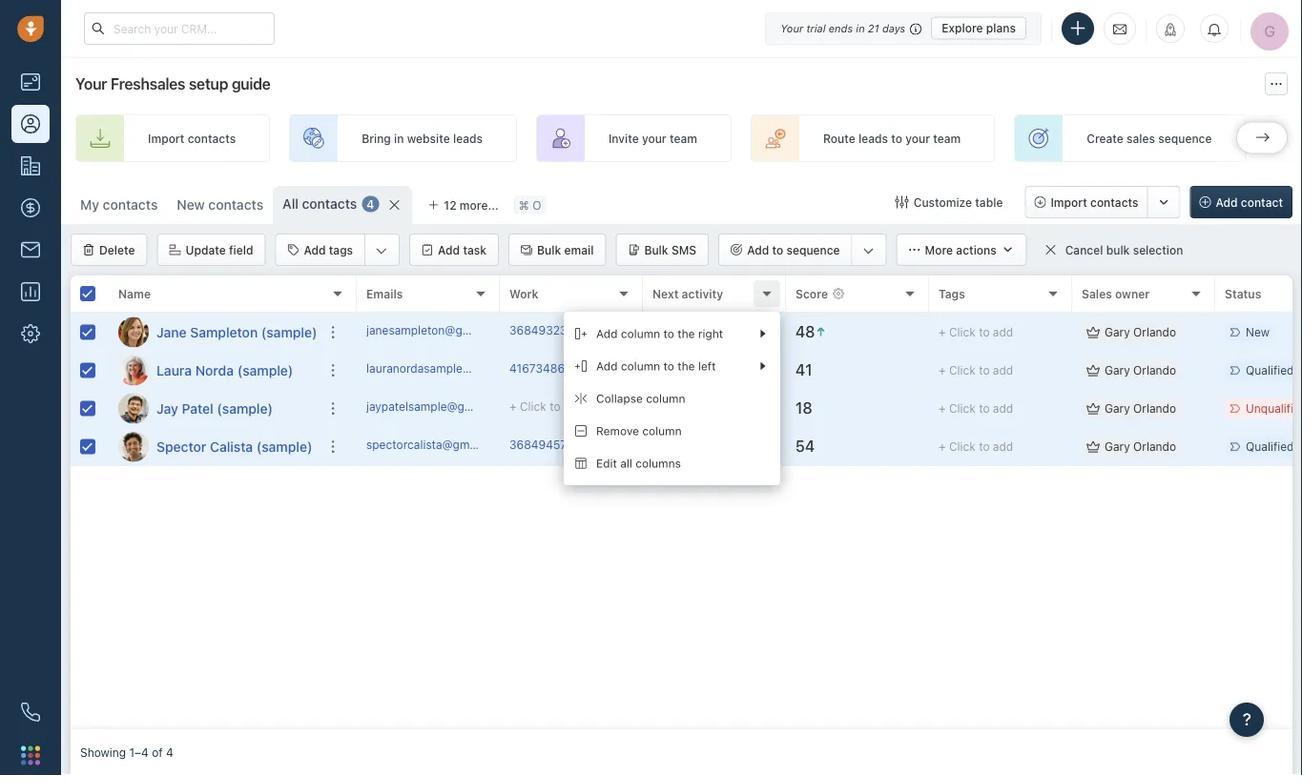Task type: vqa. For each thing, say whether or not it's contained in the screenshot.
the leftmost 4
yes



Task type: locate. For each thing, give the bounding box(es) containing it.
+ add task up remove column
[[653, 402, 710, 415]]

(sample) inside jane sampleton (sample) link
[[261, 324, 317, 340]]

add tags
[[304, 243, 353, 257]]

bulk left the email
[[537, 243, 561, 257]]

laura norda (sample) link
[[156, 361, 293, 380]]

2 + add task from the top
[[653, 402, 710, 415]]

new inside row group
[[1246, 326, 1270, 339]]

bulk inside bulk email button
[[537, 243, 561, 257]]

2 horizontal spatial 4
[[625, 335, 632, 349]]

calista
[[210, 439, 253, 455]]

2 row group from the left
[[357, 314, 1302, 466]]

contacts up bulk
[[1090, 196, 1139, 209]]

2 bulk from the left
[[644, 243, 668, 257]]

1 horizontal spatial leads
[[859, 132, 888, 145]]

team up customize table button
[[933, 132, 961, 145]]

1 vertical spatial new
[[1246, 326, 1270, 339]]

4 right all contacts link
[[367, 197, 374, 211]]

0 vertical spatial import contacts
[[148, 132, 236, 145]]

(sample) down jane sampleton (sample) link
[[237, 363, 293, 378]]

explore
[[942, 21, 983, 35]]

lauranordasample@gmail.com link
[[366, 360, 528, 381]]

import contacts
[[148, 132, 236, 145], [1051, 196, 1139, 209]]

task down 12 more... in the left of the page
[[463, 243, 487, 257]]

2 leads from the left
[[859, 132, 888, 145]]

4 right 'of' at left bottom
[[166, 746, 173, 759]]

41
[[796, 361, 812, 379]]

0 horizontal spatial import
[[148, 132, 184, 145]]

1 orlando from the top
[[1133, 326, 1176, 339]]

actions
[[956, 243, 997, 257]]

1 vertical spatial your
[[75, 75, 107, 93]]

row group containing jane sampleton (sample)
[[71, 314, 357, 466]]

add column to the right
[[596, 327, 723, 340]]

guide
[[232, 75, 270, 93]]

task inside button
[[463, 243, 487, 257]]

bring in website leads
[[362, 132, 483, 145]]

import contacts inside button
[[1051, 196, 1139, 209]]

sequence inside create sales sequence link
[[1158, 132, 1212, 145]]

column inside 'menu item'
[[646, 392, 685, 405]]

new down status
[[1246, 326, 1270, 339]]

orlando
[[1133, 326, 1176, 339], [1133, 364, 1176, 377], [1133, 402, 1176, 415], [1133, 440, 1176, 454]]

click
[[949, 326, 976, 339], [949, 364, 976, 377], [520, 400, 546, 413], [949, 402, 976, 415], [949, 440, 976, 454]]

⌘ o
[[519, 198, 541, 212]]

1 horizontal spatial bulk
[[644, 243, 668, 257]]

column inside menu item
[[642, 424, 682, 438]]

the for left
[[678, 360, 695, 373]]

import contacts for the import contacts link
[[148, 132, 236, 145]]

jaypatelsample@gmail.com
[[366, 400, 513, 413]]

12 more... button
[[417, 192, 509, 218]]

qualified up unqualified
[[1246, 364, 1294, 377]]

gary for 54
[[1105, 440, 1130, 454]]

grid
[[71, 276, 1302, 730]]

press space to deselect this row. row up 54
[[357, 390, 1302, 428]]

route leads to your team link
[[751, 114, 995, 162]]

jaypatelsample@gmail.com link
[[366, 399, 513, 419]]

add inside add contact button
[[1216, 196, 1238, 209]]

column
[[621, 327, 660, 340], [621, 360, 660, 373], [646, 392, 685, 405], [642, 424, 682, 438]]

right
[[698, 327, 723, 340]]

in left 21
[[856, 22, 865, 34]]

press space to deselect this row. row down norda
[[71, 390, 357, 428]]

gary orlando
[[1105, 326, 1176, 339], [1105, 364, 1176, 377], [1105, 402, 1176, 415], [1105, 440, 1176, 454]]

sales
[[1082, 287, 1112, 300]]

+ click to add for 18
[[939, 402, 1013, 415]]

4 gary orlando from the top
[[1105, 440, 1176, 454]]

import contacts group
[[1025, 186, 1181, 218]]

1 vertical spatial import contacts
[[1051, 196, 1139, 209]]

row group containing 48
[[357, 314, 1302, 466]]

in right bring
[[394, 132, 404, 145]]

+ add task for 41
[[653, 364, 710, 377]]

4167348672
[[509, 362, 578, 375]]

spectorcalista@gmail.com
[[366, 438, 508, 452]]

cancel bulk selection
[[1065, 244, 1183, 257]]

sequence up score
[[786, 243, 840, 257]]

the left left on the right
[[678, 360, 695, 373]]

your for your freshsales setup guide
[[75, 75, 107, 93]]

1 horizontal spatial import contacts
[[1051, 196, 1139, 209]]

your right invite
[[642, 132, 667, 145]]

1 vertical spatial container_wx8msf4aqz5i3rn1 image
[[1087, 402, 1100, 415]]

0 horizontal spatial import contacts
[[148, 132, 236, 145]]

import inside button
[[1051, 196, 1087, 209]]

column up add column to the left
[[621, 327, 660, 340]]

plans
[[986, 21, 1016, 35]]

menu
[[564, 312, 780, 486]]

contacts
[[188, 132, 236, 145], [1090, 196, 1139, 209], [302, 196, 357, 212], [103, 197, 158, 213], [208, 197, 263, 213], [635, 335, 682, 349]]

jane sampleton (sample)
[[156, 324, 317, 340]]

1 horizontal spatial your
[[905, 132, 930, 145]]

4
[[367, 197, 374, 211], [625, 335, 632, 349], [166, 746, 173, 759]]

leads
[[453, 132, 483, 145], [859, 132, 888, 145]]

0 horizontal spatial in
[[394, 132, 404, 145]]

2 the from the top
[[678, 360, 695, 373]]

(sample) inside laura norda (sample) "link"
[[237, 363, 293, 378]]

container_wx8msf4aqz5i3rn1 image
[[1044, 243, 1058, 257], [653, 326, 666, 339], [1087, 326, 1100, 339], [1087, 364, 1100, 377]]

0 horizontal spatial sequence
[[786, 243, 840, 257]]

add
[[993, 326, 1013, 339], [993, 364, 1013, 377], [564, 400, 584, 413], [993, 402, 1013, 415], [993, 440, 1013, 454]]

1 horizontal spatial team
[[933, 132, 961, 145]]

1 + add task from the top
[[653, 364, 710, 377]]

1 vertical spatial + add task
[[653, 402, 710, 415]]

add to sequence
[[747, 243, 840, 257]]

remove column
[[596, 424, 682, 438]]

row group
[[71, 314, 357, 466], [357, 314, 1302, 466]]

12 more...
[[444, 198, 499, 212]]

1 horizontal spatial in
[[856, 22, 865, 34]]

0 vertical spatial qualified
[[1246, 364, 1294, 377]]

3684945781
[[509, 438, 579, 452]]

orlando for 18
[[1133, 402, 1176, 415]]

import up cancel
[[1051, 196, 1087, 209]]

edit all columns
[[596, 457, 681, 470]]

0 vertical spatial task
[[463, 243, 487, 257]]

columns
[[636, 457, 681, 470]]

sequence
[[1158, 132, 1212, 145], [786, 243, 840, 257]]

(sample) right sampleton
[[261, 324, 317, 340]]

bulk
[[537, 243, 561, 257], [644, 243, 668, 257]]

1 the from the top
[[678, 327, 695, 340]]

janesampleton@gmail.com 3684932360
[[366, 324, 582, 337]]

1 row group from the left
[[71, 314, 357, 466]]

(sample) for jay patel (sample)
[[217, 401, 273, 416]]

click for 54
[[949, 440, 976, 454]]

press space to deselect this row. row containing 18
[[357, 390, 1302, 428]]

leads right website
[[453, 132, 483, 145]]

sequence right sales
[[1158, 132, 1212, 145]]

of
[[152, 746, 163, 759]]

2 qualified from the top
[[1246, 440, 1294, 454]]

qualified down unqualified
[[1246, 440, 1294, 454]]

0 vertical spatial new
[[177, 197, 205, 213]]

sales owner
[[1082, 287, 1150, 300]]

email
[[564, 243, 594, 257]]

angle down image
[[376, 241, 387, 260]]

1 gary from the top
[[1105, 326, 1130, 339]]

contacts up add column to the left
[[635, 335, 682, 349]]

your
[[642, 132, 667, 145], [905, 132, 930, 145]]

1 horizontal spatial your
[[780, 22, 803, 34]]

task down left on the right
[[688, 402, 710, 415]]

1 vertical spatial task
[[688, 364, 710, 377]]

1 vertical spatial qualified
[[1246, 440, 1294, 454]]

next activity
[[653, 287, 723, 300]]

0 horizontal spatial new
[[177, 197, 205, 213]]

column for add column to the right
[[621, 327, 660, 340]]

0 horizontal spatial bulk
[[537, 243, 561, 257]]

sms
[[671, 243, 697, 257]]

2 vertical spatial container_wx8msf4aqz5i3rn1 image
[[1087, 440, 1100, 454]]

update
[[186, 243, 226, 257]]

leads right route
[[859, 132, 888, 145]]

(sample) up spector calista (sample)
[[217, 401, 273, 416]]

add task button
[[409, 234, 499, 266]]

gary for 41
[[1105, 364, 1130, 377]]

bulk left sms
[[644, 243, 668, 257]]

task down selected.
[[688, 364, 710, 377]]

0 vertical spatial your
[[780, 22, 803, 34]]

days
[[882, 22, 905, 34]]

column for add column to the left
[[621, 360, 660, 373]]

add inside add task button
[[438, 243, 460, 257]]

orlando for 54
[[1133, 440, 1176, 454]]

0 horizontal spatial your
[[642, 132, 667, 145]]

import contacts down setup
[[148, 132, 236, 145]]

bulk inside bulk sms button
[[644, 243, 668, 257]]

4 + click to add from the top
[[939, 440, 1013, 454]]

add for 54
[[993, 440, 1013, 454]]

j image
[[118, 317, 149, 348]]

bulk email
[[537, 243, 594, 257]]

freshsales
[[110, 75, 185, 93]]

0 horizontal spatial team
[[670, 132, 697, 145]]

press space to deselect this row. row up norda
[[71, 314, 357, 352]]

jane
[[156, 324, 187, 340]]

my
[[80, 197, 99, 213]]

1 gary orlando from the top
[[1105, 326, 1176, 339]]

edit all columns menu item
[[564, 447, 780, 480]]

+
[[939, 326, 946, 339], [939, 364, 946, 377], [653, 364, 660, 377], [509, 400, 517, 413], [939, 402, 946, 415], [653, 402, 660, 415], [939, 440, 946, 454]]

your up customize
[[905, 132, 930, 145]]

the for right
[[678, 327, 695, 340]]

add for 18
[[993, 402, 1013, 415]]

+ click to add for 54
[[939, 440, 1013, 454]]

collapse column menu item
[[564, 383, 780, 415]]

status
[[1225, 287, 1261, 300]]

0 vertical spatial + add task
[[653, 364, 710, 377]]

2 + click to add from the top
[[939, 364, 1013, 377]]

spector
[[156, 439, 206, 455]]

1 bulk from the left
[[537, 243, 561, 257]]

route
[[823, 132, 855, 145]]

orlando for 41
[[1133, 364, 1176, 377]]

the
[[678, 327, 695, 340], [678, 360, 695, 373]]

your trial ends in 21 days
[[780, 22, 905, 34]]

import
[[148, 132, 184, 145], [1051, 196, 1087, 209]]

phone element
[[11, 694, 50, 732]]

table
[[975, 196, 1003, 209]]

(sample) right calista
[[256, 439, 312, 455]]

l image
[[118, 355, 149, 386]]

container_wx8msf4aqz5i3rn1 image
[[895, 196, 909, 209], [1087, 402, 1100, 415], [1087, 440, 1100, 454]]

spectorcalista@gmail.com 3684945781
[[366, 438, 579, 452]]

contacts down setup
[[188, 132, 236, 145]]

0 vertical spatial import
[[148, 132, 184, 145]]

press space to deselect this row. row containing 54
[[357, 428, 1302, 466]]

import contacts up cancel
[[1051, 196, 1139, 209]]

press space to deselect this row. row containing laura norda (sample)
[[71, 352, 357, 390]]

new contacts
[[177, 197, 263, 213]]

(sample) for jane sampleton (sample)
[[261, 324, 317, 340]]

2 team from the left
[[933, 132, 961, 145]]

add inside the add to sequence button
[[747, 243, 769, 257]]

0 horizontal spatial leads
[[453, 132, 483, 145]]

your left freshsales
[[75, 75, 107, 93]]

work
[[509, 287, 539, 300]]

press space to deselect this row. row up 18
[[357, 352, 1302, 390]]

4 gary from the top
[[1105, 440, 1130, 454]]

bulk sms
[[644, 243, 697, 257]]

add inside add tags "button"
[[304, 243, 326, 257]]

task for 41
[[688, 364, 710, 377]]

press space to deselect this row. row down 18
[[357, 428, 1302, 466]]

showing 1–4 of 4
[[80, 746, 173, 759]]

import contacts for import contacts button
[[1051, 196, 1139, 209]]

1 vertical spatial sequence
[[786, 243, 840, 257]]

new up update
[[177, 197, 205, 213]]

2 gary orlando from the top
[[1105, 364, 1176, 377]]

0 horizontal spatial your
[[75, 75, 107, 93]]

press space to deselect this row. row
[[71, 314, 357, 352], [357, 314, 1302, 352], [71, 352, 357, 390], [357, 352, 1302, 390], [71, 390, 357, 428], [357, 390, 1302, 428], [71, 428, 357, 466], [357, 428, 1302, 466]]

1 leads from the left
[[453, 132, 483, 145]]

janesampleton@gmail.com link
[[366, 322, 511, 343]]

0 horizontal spatial 4
[[166, 746, 173, 759]]

import for the import contacts link
[[148, 132, 184, 145]]

in
[[856, 22, 865, 34], [394, 132, 404, 145]]

1 vertical spatial the
[[678, 360, 695, 373]]

all contacts 4
[[282, 196, 374, 212]]

2 gary from the top
[[1105, 364, 1130, 377]]

0 vertical spatial sequence
[[1158, 132, 1212, 145]]

3 orlando from the top
[[1133, 402, 1176, 415]]

the left right
[[678, 327, 695, 340]]

(sample) inside jay patel (sample) link
[[217, 401, 273, 416]]

add
[[1216, 196, 1238, 209], [304, 243, 326, 257], [438, 243, 460, 257], [747, 243, 769, 257], [596, 327, 618, 340], [596, 360, 618, 373], [663, 364, 684, 377], [663, 402, 684, 415]]

invite your team link
[[536, 114, 732, 162]]

new for new contacts
[[177, 197, 205, 213]]

+ click to add
[[939, 326, 1013, 339], [939, 364, 1013, 377], [939, 402, 1013, 415], [939, 440, 1013, 454]]

3 gary from the top
[[1105, 402, 1130, 415]]

0 vertical spatial container_wx8msf4aqz5i3rn1 image
[[895, 196, 909, 209]]

2 vertical spatial task
[[688, 402, 710, 415]]

task
[[463, 243, 487, 257], [688, 364, 710, 377], [688, 402, 710, 415]]

3 gary orlando from the top
[[1105, 402, 1176, 415]]

2 orlando from the top
[[1133, 364, 1176, 377]]

to
[[891, 132, 902, 145], [772, 243, 783, 257], [979, 326, 990, 339], [663, 327, 674, 340], [663, 360, 674, 373], [979, 364, 990, 377], [550, 400, 560, 413], [979, 402, 990, 415], [979, 440, 990, 454]]

0 vertical spatial 4
[[367, 197, 374, 211]]

1 qualified from the top
[[1246, 364, 1294, 377]]

jay
[[156, 401, 178, 416]]

1 horizontal spatial new
[[1246, 326, 1270, 339]]

column up the columns
[[642, 424, 682, 438]]

column up remove column menu item
[[646, 392, 685, 405]]

+ add task down 4 contacts selected.
[[653, 364, 710, 377]]

1 team from the left
[[670, 132, 697, 145]]

sequence inside the add to sequence button
[[786, 243, 840, 257]]

remove column menu item
[[564, 415, 780, 447]]

press space to deselect this row. row down score
[[357, 314, 1302, 352]]

press space to deselect this row. row up jay patel (sample)
[[71, 352, 357, 390]]

1 horizontal spatial import
[[1051, 196, 1087, 209]]

(sample) inside spector calista (sample) link
[[256, 439, 312, 455]]

import down your freshsales setup guide
[[148, 132, 184, 145]]

s image
[[118, 432, 149, 462]]

3 + click to add from the top
[[939, 402, 1013, 415]]

1 horizontal spatial 4
[[367, 197, 374, 211]]

1 vertical spatial import
[[1051, 196, 1087, 209]]

4 orlando from the top
[[1133, 440, 1176, 454]]

spector calista (sample)
[[156, 439, 312, 455]]

+ add task
[[653, 364, 710, 377], [653, 402, 710, 415]]

column up collapse column
[[621, 360, 660, 373]]

press space to deselect this row. row containing 48
[[357, 314, 1302, 352]]

2 your from the left
[[905, 132, 930, 145]]

to inside button
[[772, 243, 783, 257]]

0 vertical spatial the
[[678, 327, 695, 340]]

contacts right my at the left top
[[103, 197, 158, 213]]

your left trial
[[780, 22, 803, 34]]

1 horizontal spatial sequence
[[1158, 132, 1212, 145]]

team right invite
[[670, 132, 697, 145]]

leads inside the route leads to your team link
[[859, 132, 888, 145]]

name
[[118, 287, 151, 300]]

4 up add column to the left
[[625, 335, 632, 349]]

press space to deselect this row. row down jay patel (sample) link
[[71, 428, 357, 466]]



Task type: describe. For each thing, give the bounding box(es) containing it.
bulk sms button
[[616, 234, 709, 266]]

+ add task for 18
[[653, 402, 710, 415]]

column for remove column
[[642, 424, 682, 438]]

more
[[925, 243, 953, 257]]

route leads to your team
[[823, 132, 961, 145]]

press space to deselect this row. row containing 41
[[357, 352, 1302, 390]]

54
[[796, 437, 815, 456]]

add for add column to the right
[[596, 327, 618, 340]]

gary for 18
[[1105, 402, 1130, 415]]

name column header
[[109, 276, 357, 314]]

email image
[[1113, 21, 1127, 37]]

selected.
[[686, 335, 735, 349]]

tags
[[939, 287, 965, 300]]

48
[[796, 323, 815, 341]]

1 vertical spatial in
[[394, 132, 404, 145]]

update field button
[[157, 234, 266, 266]]

sequence for add to sequence
[[786, 243, 840, 257]]

3684932360 link
[[509, 322, 582, 343]]

add for add column to the left
[[596, 360, 618, 373]]

gary orlando for 54
[[1105, 440, 1176, 454]]

add for add to sequence
[[747, 243, 769, 257]]

0 vertical spatial in
[[856, 22, 865, 34]]

+ click to add for 41
[[939, 364, 1013, 377]]

create sales sequence
[[1087, 132, 1212, 145]]

invite your team
[[609, 132, 697, 145]]

add for 41
[[993, 364, 1013, 377]]

press space to deselect this row. row containing jane sampleton (sample)
[[71, 314, 357, 352]]

gary orlando for 41
[[1105, 364, 1176, 377]]

norda
[[195, 363, 234, 378]]

add for add tags
[[304, 243, 326, 257]]

gary orlando for 18
[[1105, 402, 1176, 415]]

sequence for create sales sequence
[[1158, 132, 1212, 145]]

qualified for 41
[[1246, 364, 1294, 377]]

add to sequence group
[[718, 234, 887, 266]]

all contacts link
[[282, 195, 357, 214]]

laura norda (sample)
[[156, 363, 293, 378]]

3684945781 link
[[509, 437, 579, 457]]

jane sampleton (sample) link
[[156, 323, 317, 342]]

import contacts button
[[1025, 186, 1148, 218]]

container_wx8msf4aqz5i3rn1 image for 18
[[1087, 402, 1100, 415]]

all
[[620, 457, 632, 470]]

spectorcalista@gmail.com link
[[366, 437, 508, 457]]

(sample) for laura norda (sample)
[[237, 363, 293, 378]]

customize
[[914, 196, 972, 209]]

task for 18
[[688, 402, 710, 415]]

add task
[[438, 243, 487, 257]]

laura
[[156, 363, 192, 378]]

add for add contact
[[1216, 196, 1238, 209]]

1 vertical spatial 4
[[625, 335, 632, 349]]

tags
[[329, 243, 353, 257]]

column for collapse column
[[646, 392, 685, 405]]

delete button
[[71, 234, 147, 266]]

21
[[868, 22, 879, 34]]

container_wx8msf4aqz5i3rn1 image inside customize table button
[[895, 196, 909, 209]]

invite
[[609, 132, 639, 145]]

container_wx8msf4aqz5i3rn1 image for 54
[[1087, 440, 1100, 454]]

your for your trial ends in 21 days
[[780, 22, 803, 34]]

4 contacts selected.
[[625, 335, 735, 349]]

name row
[[71, 276, 357, 314]]

update field
[[186, 243, 253, 257]]

grid containing 48
[[71, 276, 1302, 730]]

Search your CRM... text field
[[84, 12, 275, 45]]

click for 18
[[949, 402, 976, 415]]

contacts right all
[[302, 196, 357, 212]]

collapse column
[[596, 392, 685, 405]]

2 vertical spatial 4
[[166, 746, 173, 759]]

phone image
[[21, 703, 40, 722]]

jay patel (sample)
[[156, 401, 273, 416]]

add tags button
[[276, 235, 364, 265]]

bulk for bulk email
[[537, 243, 561, 257]]

field
[[229, 243, 253, 257]]

your freshsales setup guide
[[75, 75, 270, 93]]

angle down image
[[863, 241, 874, 260]]

customize table
[[914, 196, 1003, 209]]

emails
[[366, 287, 403, 300]]

12
[[444, 198, 457, 212]]

create sales sequence link
[[1014, 114, 1246, 162]]

new for new
[[1246, 326, 1270, 339]]

sampleton
[[190, 324, 258, 340]]

j image
[[118, 394, 149, 424]]

contact
[[1241, 196, 1283, 209]]

edit
[[596, 457, 617, 470]]

my contacts
[[80, 197, 158, 213]]

explore plans
[[942, 21, 1016, 35]]

add tags group
[[275, 234, 400, 266]]

18
[[796, 399, 812, 417]]

bulk for bulk sms
[[644, 243, 668, 257]]

leads inside bring in website leads link
[[453, 132, 483, 145]]

press space to deselect this row. row containing spector calista (sample)
[[71, 428, 357, 466]]

more...
[[460, 198, 499, 212]]

1 + click to add from the top
[[939, 326, 1013, 339]]

trial
[[806, 22, 826, 34]]

contacts inside button
[[1090, 196, 1139, 209]]

more actions button
[[896, 234, 1027, 266]]

more actions
[[925, 243, 997, 257]]

jay patel (sample) link
[[156, 399, 273, 418]]

sales
[[1127, 132, 1155, 145]]

next
[[653, 287, 679, 300]]

customize table button
[[883, 186, 1015, 218]]

1 your from the left
[[642, 132, 667, 145]]

activity
[[682, 287, 723, 300]]

qualified for 54
[[1246, 440, 1294, 454]]

menu containing add column to the right
[[564, 312, 780, 486]]

showing
[[80, 746, 126, 759]]

ends
[[829, 22, 853, 34]]

bulk email button
[[508, 234, 606, 266]]

o
[[532, 198, 541, 212]]

website
[[407, 132, 450, 145]]

(sample) for spector calista (sample)
[[256, 439, 312, 455]]

collapse
[[596, 392, 643, 405]]

janesampleton@gmail.com
[[366, 324, 511, 337]]

⌘
[[519, 198, 529, 212]]

add for add task
[[438, 243, 460, 257]]

press space to deselect this row. row containing jay patel (sample)
[[71, 390, 357, 428]]

all
[[282, 196, 299, 212]]

click for 41
[[949, 364, 976, 377]]

remove
[[596, 424, 639, 438]]

create
[[1087, 132, 1124, 145]]

import for import contacts button
[[1051, 196, 1087, 209]]

freshworks switcher image
[[21, 746, 40, 765]]

left
[[698, 360, 716, 373]]

4 inside all contacts 4
[[367, 197, 374, 211]]

contacts up field
[[208, 197, 263, 213]]

4167348672 link
[[509, 360, 578, 381]]

add column to the left
[[596, 360, 716, 373]]

bring in website leads link
[[289, 114, 517, 162]]



